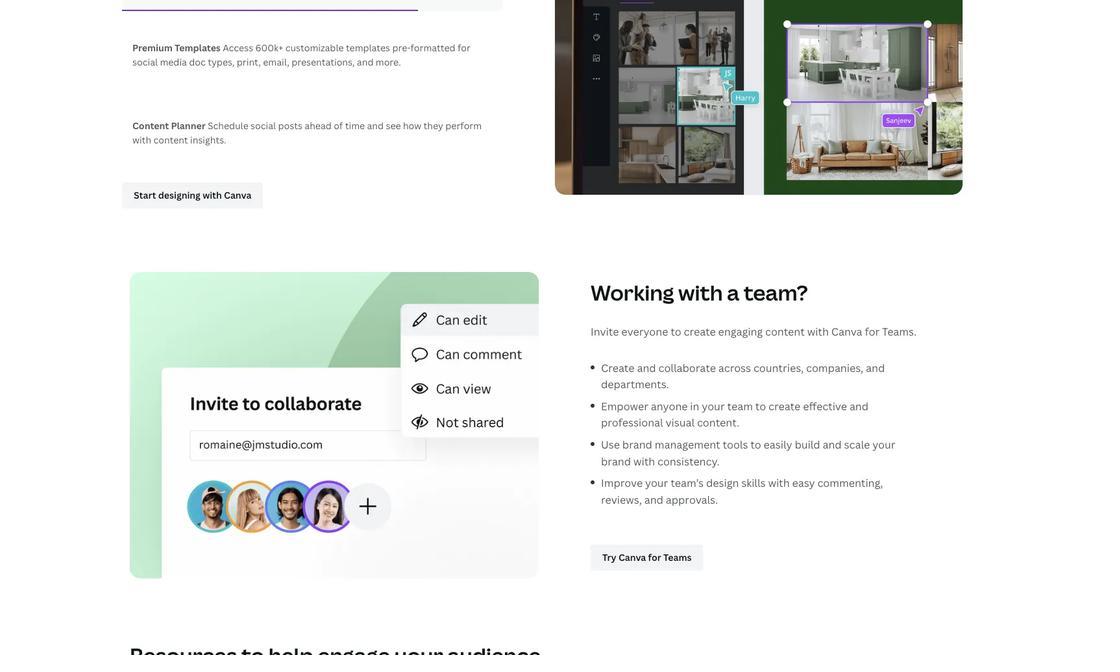 Task type: vqa. For each thing, say whether or not it's contained in the screenshot.
the left create
yes



Task type: describe. For each thing, give the bounding box(es) containing it.
invite everyone to create engaging content with canva for teams.
[[591, 325, 917, 339]]

0 vertical spatial brand
[[623, 438, 653, 452]]

create inside the empower anyone in your team to create effective and professional visual content.
[[769, 399, 801, 414]]

team's
[[671, 476, 704, 491]]

empower anyone in your team to create effective and professional visual content.
[[601, 399, 869, 430]]

commenting,
[[818, 476, 884, 491]]

across
[[719, 361, 752, 375]]

approvals.
[[666, 493, 718, 507]]

they
[[424, 119, 444, 132]]

canva
[[832, 325, 863, 339]]

content
[[133, 119, 169, 132]]

1 vertical spatial brand
[[601, 454, 631, 469]]

empower
[[601, 399, 649, 414]]

in
[[691, 399, 700, 414]]

reviews,
[[601, 493, 642, 507]]

planner
[[171, 119, 206, 132]]

a
[[727, 278, 740, 306]]

1 horizontal spatial for
[[865, 325, 880, 339]]

content planner
[[133, 119, 208, 132]]

and inside use brand management tools to easily build and scale your brand with consistency.
[[823, 438, 842, 452]]

ui - invite to collaborate (4) image
[[130, 272, 539, 579]]

easily
[[764, 438, 793, 452]]

invite
[[591, 325, 619, 339]]

and inside improve your team's design skills with easy commenting, reviews, and approvals.
[[645, 493, 664, 507]]

0 horizontal spatial create
[[684, 325, 716, 339]]

presentations,
[[292, 56, 355, 68]]

to inside use brand management tools to easily build and scale your brand with consistency.
[[751, 438, 762, 452]]

and inside the empower anyone in your team to create effective and professional visual content.
[[850, 399, 869, 414]]

your inside the empower anyone in your team to create effective and professional visual content.
[[702, 399, 725, 414]]

how
[[403, 119, 422, 132]]

content.
[[698, 416, 740, 430]]

and up departments.
[[637, 361, 656, 375]]

doc
[[189, 56, 206, 68]]

consistency.
[[658, 454, 720, 469]]

of
[[334, 119, 343, 132]]

with inside improve your team's design skills with easy commenting, reviews, and approvals.
[[769, 476, 790, 491]]

access 600k+ customizable templates pre-formatted for social media doc types, print, email, presentations, and more.
[[133, 41, 471, 68]]

your inside use brand management tools to easily build and scale your brand with consistency.
[[873, 438, 896, 452]]

customizable
[[286, 41, 344, 54]]

social inside schedule social posts ahead of time and see how they perform with content insights.
[[251, 119, 276, 132]]

teams.
[[883, 325, 917, 339]]

create
[[601, 361, 635, 375]]

with left a
[[679, 278, 723, 306]]

content inside schedule social posts ahead of time and see how they perform with content insights.
[[154, 134, 188, 146]]

effective
[[804, 399, 848, 414]]

design
[[707, 476, 739, 491]]

to inside the empower anyone in your team to create effective and professional visual content.
[[756, 399, 767, 414]]

with inside use brand management tools to easily build and scale your brand with consistency.
[[634, 454, 655, 469]]

templates
[[175, 41, 221, 54]]

pre-
[[393, 41, 411, 54]]

posts
[[278, 119, 303, 132]]

tools
[[723, 438, 749, 452]]

create and collaborate across countries, companies, and departments.
[[601, 361, 885, 392]]



Task type: locate. For each thing, give the bounding box(es) containing it.
countries,
[[754, 361, 804, 375]]

engaging
[[719, 325, 763, 339]]

create
[[684, 325, 716, 339], [769, 399, 801, 414]]

working with a team?
[[591, 278, 809, 306]]

premium
[[133, 41, 173, 54]]

team
[[728, 399, 753, 414]]

and right effective
[[850, 399, 869, 414]]

with up improve at the right
[[634, 454, 655, 469]]

and left see
[[367, 119, 384, 132]]

brand down "use"
[[601, 454, 631, 469]]

1 horizontal spatial create
[[769, 399, 801, 414]]

with
[[133, 134, 151, 146], [679, 278, 723, 306], [808, 325, 829, 339], [634, 454, 655, 469], [769, 476, 790, 491]]

types,
[[208, 56, 235, 68]]

0 vertical spatial social
[[133, 56, 158, 68]]

1 vertical spatial create
[[769, 399, 801, 414]]

social
[[133, 56, 158, 68], [251, 119, 276, 132]]

working
[[591, 278, 675, 306]]

for right the canva
[[865, 325, 880, 339]]

email,
[[263, 56, 290, 68]]

brand down professional
[[623, 438, 653, 452]]

departments.
[[601, 378, 669, 392]]

easy
[[793, 476, 816, 491]]

improve
[[601, 476, 643, 491]]

0 horizontal spatial content
[[154, 134, 188, 146]]

companies,
[[807, 361, 864, 375]]

visual
[[666, 416, 695, 430]]

to right the tools
[[751, 438, 762, 452]]

and right companies, on the right of the page
[[867, 361, 885, 375]]

see
[[386, 119, 401, 132]]

with left easy
[[769, 476, 790, 491]]

1 horizontal spatial social
[[251, 119, 276, 132]]

your right scale at the right bottom of page
[[873, 438, 896, 452]]

and down templates
[[357, 56, 374, 68]]

use
[[601, 438, 620, 452]]

schedule
[[208, 119, 249, 132]]

social left posts
[[251, 119, 276, 132]]

schedule social posts ahead of time and see how they perform with content insights.
[[133, 119, 482, 146]]

time
[[345, 119, 365, 132]]

social down the premium
[[133, 56, 158, 68]]

ahead
[[305, 119, 332, 132]]

with left the canva
[[808, 325, 829, 339]]

0 vertical spatial to
[[671, 325, 682, 339]]

your
[[702, 399, 725, 414], [873, 438, 896, 452], [646, 476, 669, 491]]

team?
[[744, 278, 809, 306]]

your inside improve your team's design skills with easy commenting, reviews, and approvals.
[[646, 476, 669, 491]]

content up countries,
[[766, 325, 805, 339]]

more.
[[376, 56, 401, 68]]

for
[[458, 41, 471, 54], [865, 325, 880, 339]]

with down content
[[133, 134, 151, 146]]

management
[[655, 438, 721, 452]]

0 horizontal spatial your
[[646, 476, 669, 491]]

1 vertical spatial your
[[873, 438, 896, 452]]

ui - drag drop editor (5) image
[[555, 0, 964, 195]]

with inside schedule social posts ahead of time and see how they perform with content insights.
[[133, 134, 151, 146]]

build
[[795, 438, 821, 452]]

600k+
[[256, 41, 283, 54]]

use brand management tools to easily build and scale your brand with consistency.
[[601, 438, 896, 469]]

your up content.
[[702, 399, 725, 414]]

improve your team's design skills with easy commenting, reviews, and approvals.
[[601, 476, 884, 507]]

0 horizontal spatial social
[[133, 56, 158, 68]]

content
[[154, 134, 188, 146], [766, 325, 805, 339]]

everyone
[[622, 325, 669, 339]]

print,
[[237, 56, 261, 68]]

to right team
[[756, 399, 767, 414]]

0 vertical spatial create
[[684, 325, 716, 339]]

and inside access 600k+ customizable templates pre-formatted for social media doc types, print, email, presentations, and more.
[[357, 56, 374, 68]]

media
[[160, 56, 187, 68]]

content down content planner
[[154, 134, 188, 146]]

insights.
[[190, 134, 226, 146]]

anyone
[[651, 399, 688, 414]]

0 vertical spatial your
[[702, 399, 725, 414]]

premium templates
[[133, 41, 223, 54]]

1 vertical spatial social
[[251, 119, 276, 132]]

scale
[[845, 438, 871, 452]]

perform
[[446, 119, 482, 132]]

brand
[[623, 438, 653, 452], [601, 454, 631, 469]]

1 vertical spatial for
[[865, 325, 880, 339]]

for inside access 600k+ customizable templates pre-formatted for social media doc types, print, email, presentations, and more.
[[458, 41, 471, 54]]

for right formatted on the top of page
[[458, 41, 471, 54]]

and right reviews,
[[645, 493, 664, 507]]

collaborate
[[659, 361, 716, 375]]

2 horizontal spatial your
[[873, 438, 896, 452]]

and right 'build'
[[823, 438, 842, 452]]

0 vertical spatial for
[[458, 41, 471, 54]]

1 vertical spatial content
[[766, 325, 805, 339]]

1 horizontal spatial your
[[702, 399, 725, 414]]

1 vertical spatial to
[[756, 399, 767, 414]]

your left team's
[[646, 476, 669, 491]]

social inside access 600k+ customizable templates pre-formatted for social media doc types, print, email, presentations, and more.
[[133, 56, 158, 68]]

1 horizontal spatial content
[[766, 325, 805, 339]]

to
[[671, 325, 682, 339], [756, 399, 767, 414], [751, 438, 762, 452]]

0 horizontal spatial for
[[458, 41, 471, 54]]

create down countries,
[[769, 399, 801, 414]]

2 vertical spatial to
[[751, 438, 762, 452]]

and
[[357, 56, 374, 68], [367, 119, 384, 132], [637, 361, 656, 375], [867, 361, 885, 375], [850, 399, 869, 414], [823, 438, 842, 452], [645, 493, 664, 507]]

and inside schedule social posts ahead of time and see how they perform with content insights.
[[367, 119, 384, 132]]

to right everyone
[[671, 325, 682, 339]]

0 vertical spatial content
[[154, 134, 188, 146]]

formatted
[[411, 41, 456, 54]]

2 vertical spatial your
[[646, 476, 669, 491]]

skills
[[742, 476, 766, 491]]

access
[[223, 41, 253, 54]]

templates
[[346, 41, 390, 54]]

create up collaborate
[[684, 325, 716, 339]]

professional
[[601, 416, 664, 430]]



